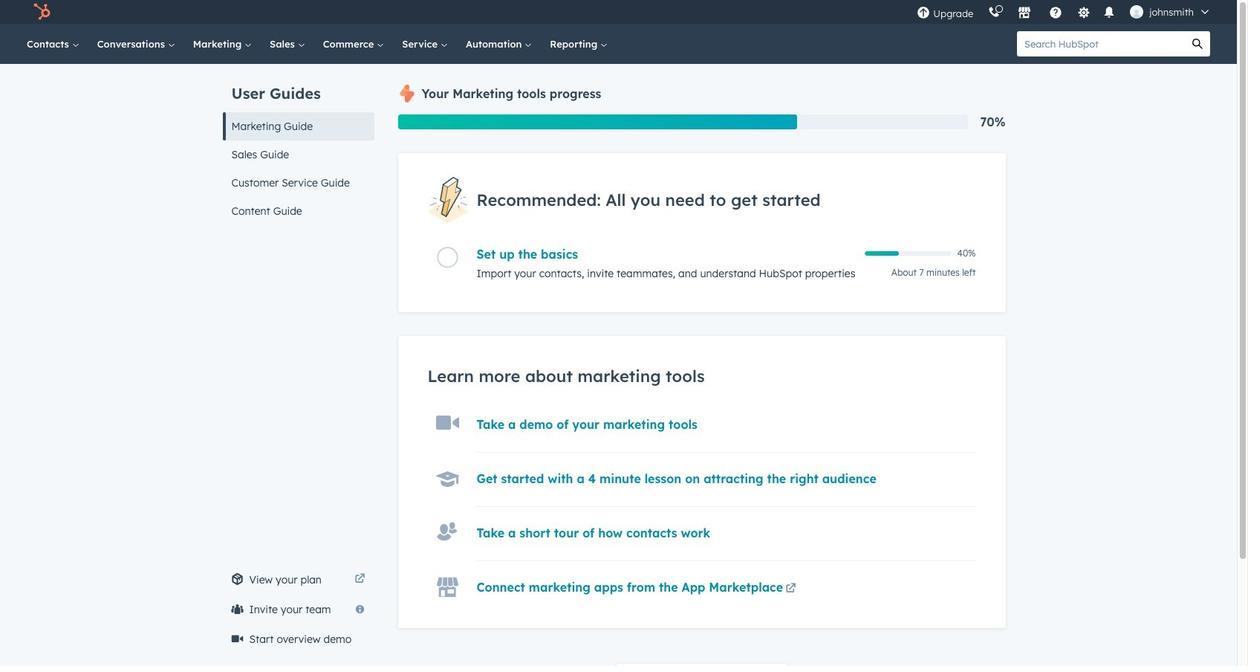 Task type: vqa. For each thing, say whether or not it's contained in the screenshot.
MEETING icon
no



Task type: locate. For each thing, give the bounding box(es) containing it.
1 horizontal spatial link opens in a new window image
[[786, 584, 797, 595]]

john smith image
[[1131, 5, 1144, 19]]

marketplaces image
[[1019, 7, 1032, 20]]

0 horizontal spatial link opens in a new window image
[[355, 574, 365, 585]]

0 horizontal spatial link opens in a new window image
[[355, 571, 365, 589]]

menu
[[910, 0, 1220, 24]]

link opens in a new window image
[[355, 571, 365, 589], [786, 581, 797, 599]]

[object object] complete progress bar
[[865, 251, 900, 256]]

link opens in a new window image
[[355, 574, 365, 585], [786, 584, 797, 595]]

progress bar
[[398, 114, 798, 129]]



Task type: describe. For each thing, give the bounding box(es) containing it.
Search HubSpot search field
[[1018, 31, 1186, 56]]

user guides element
[[223, 64, 374, 225]]

1 horizontal spatial link opens in a new window image
[[786, 581, 797, 599]]



